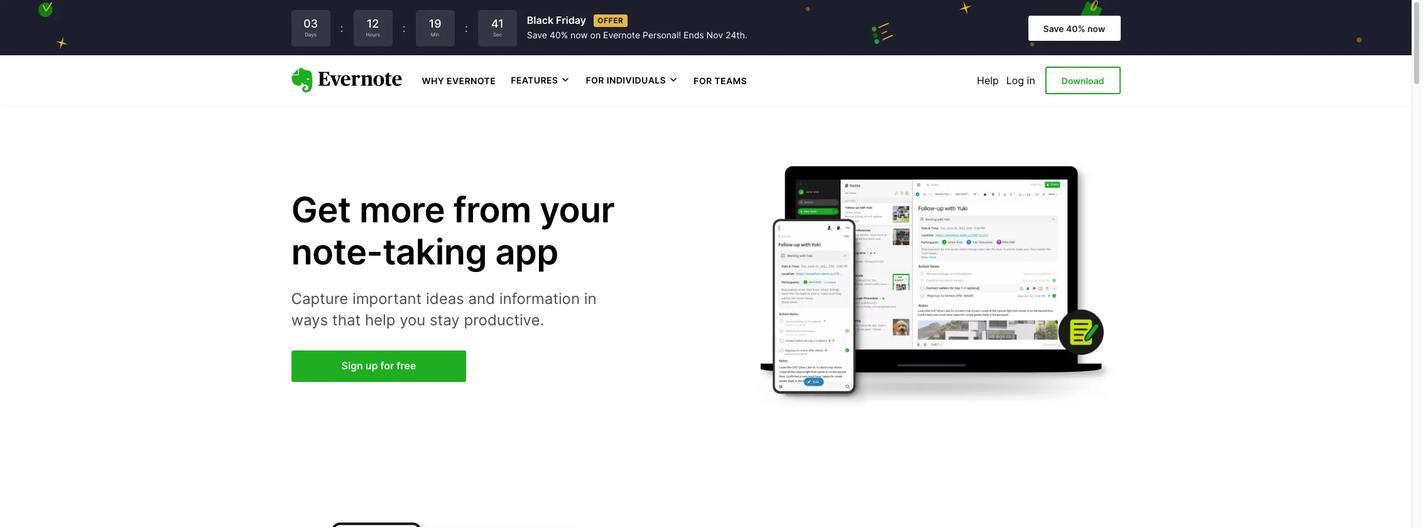Task type: describe. For each thing, give the bounding box(es) containing it.
2 : from the left
[[402, 21, 406, 35]]

on
[[590, 30, 601, 40]]

ways
[[291, 311, 328, 329]]

ends
[[684, 30, 704, 40]]

capture
[[291, 290, 348, 308]]

note-
[[291, 230, 383, 273]]

in inside capture important ideas and information in ways that help you stay productive.
[[584, 290, 597, 308]]

personal!
[[643, 30, 681, 40]]

for teams
[[694, 75, 747, 86]]

you
[[400, 311, 426, 329]]

information
[[499, 290, 580, 308]]

get more from your note-taking app
[[291, 188, 615, 273]]

save 40% now
[[1043, 23, 1106, 34]]

for for for individuals
[[586, 75, 604, 86]]

save 40% now link
[[1028, 16, 1121, 41]]

40% for save 40% now
[[1066, 23, 1085, 34]]

features button
[[511, 74, 571, 87]]

stay
[[430, 311, 460, 329]]

evernote in different devices syncing data image
[[291, 510, 618, 527]]

41
[[491, 17, 504, 30]]

nov
[[707, 30, 723, 40]]

friday
[[556, 14, 586, 27]]

teams
[[715, 75, 747, 86]]

your
[[540, 188, 615, 231]]

sign up for free link
[[291, 351, 466, 382]]

save for save 40% now on evernote personal! ends nov 24th.
[[527, 30, 547, 40]]

19
[[429, 17, 441, 30]]

up
[[366, 359, 378, 372]]

41 sec
[[491, 17, 504, 38]]

3 : from the left
[[465, 21, 468, 35]]

now for save 40% now on evernote personal! ends nov 24th.
[[571, 30, 588, 40]]

for individuals button
[[586, 74, 679, 87]]

ideas
[[426, 290, 464, 308]]

12 hours
[[366, 17, 380, 38]]

24th.
[[726, 30, 747, 40]]

evernote logo image
[[291, 68, 402, 93]]

save for save 40% now
[[1043, 23, 1064, 34]]

productive.
[[464, 311, 544, 329]]

03
[[303, 17, 318, 30]]

for teams link
[[694, 74, 747, 87]]

log in
[[1006, 74, 1035, 87]]

sign
[[341, 359, 363, 372]]



Task type: locate. For each thing, give the bounding box(es) containing it.
more
[[359, 188, 445, 231]]

free
[[397, 359, 416, 372]]

min
[[431, 32, 440, 38]]

download link
[[1045, 66, 1121, 94]]

1 horizontal spatial now
[[1088, 23, 1106, 34]]

0 vertical spatial evernote
[[603, 30, 640, 40]]

days
[[305, 32, 317, 38]]

0 horizontal spatial :
[[340, 21, 343, 35]]

why evernote link
[[422, 74, 496, 87]]

1 horizontal spatial :
[[402, 21, 406, 35]]

now
[[1088, 23, 1106, 34], [571, 30, 588, 40]]

save up download link
[[1043, 23, 1064, 34]]

log
[[1006, 74, 1024, 87]]

now inside save 40% now link
[[1088, 23, 1106, 34]]

in right information
[[584, 290, 597, 308]]

now up download link
[[1088, 23, 1106, 34]]

0 horizontal spatial save
[[527, 30, 547, 40]]

save down black
[[527, 30, 547, 40]]

40% down black friday
[[550, 30, 568, 40]]

from
[[453, 188, 531, 231]]

important
[[353, 290, 422, 308]]

log in link
[[1006, 74, 1035, 87]]

taking
[[383, 230, 487, 273]]

download
[[1062, 75, 1104, 86]]

1 horizontal spatial save
[[1043, 23, 1064, 34]]

1 horizontal spatial in
[[1027, 74, 1035, 87]]

why
[[422, 75, 444, 86]]

black friday
[[527, 14, 586, 27]]

0 horizontal spatial for
[[586, 75, 604, 86]]

capture important ideas and information in ways that help you stay productive.
[[291, 290, 597, 329]]

for inside button
[[586, 75, 604, 86]]

0 horizontal spatial 40%
[[550, 30, 568, 40]]

40%
[[1066, 23, 1085, 34], [550, 30, 568, 40]]

1 horizontal spatial evernote
[[603, 30, 640, 40]]

40% for save 40% now on evernote personal! ends nov 24th.
[[550, 30, 568, 40]]

offer
[[597, 16, 624, 25]]

1 vertical spatial evernote
[[447, 75, 496, 86]]

save
[[1043, 23, 1064, 34], [527, 30, 547, 40]]

1 horizontal spatial for
[[694, 75, 712, 86]]

help link
[[977, 74, 999, 87]]

: left 19 min at the left top of the page
[[402, 21, 406, 35]]

evernote general ui showcase image
[[749, 141, 1121, 430]]

0 vertical spatial in
[[1027, 74, 1035, 87]]

12
[[367, 17, 379, 30]]

sign up for free
[[341, 359, 416, 372]]

app
[[495, 230, 558, 273]]

for
[[586, 75, 604, 86], [694, 75, 712, 86]]

hours
[[366, 32, 380, 38]]

for left 'individuals'
[[586, 75, 604, 86]]

black
[[527, 14, 554, 27]]

save 40% now on evernote personal! ends nov 24th.
[[527, 30, 747, 40]]

0 horizontal spatial evernote
[[447, 75, 496, 86]]

0 horizontal spatial now
[[571, 30, 588, 40]]

: left "12 hours"
[[340, 21, 343, 35]]

0 horizontal spatial in
[[584, 290, 597, 308]]

40% up download link
[[1066, 23, 1085, 34]]

03 days
[[303, 17, 318, 38]]

1 vertical spatial in
[[584, 290, 597, 308]]

for individuals
[[586, 75, 666, 86]]

in
[[1027, 74, 1035, 87], [584, 290, 597, 308]]

for
[[380, 359, 394, 372]]

why evernote
[[422, 75, 496, 86]]

:
[[340, 21, 343, 35], [402, 21, 406, 35], [465, 21, 468, 35]]

evernote right why
[[447, 75, 496, 86]]

that
[[332, 311, 361, 329]]

now for save 40% now
[[1088, 23, 1106, 34]]

sec
[[493, 32, 502, 38]]

help
[[977, 74, 999, 87]]

for left 'teams'
[[694, 75, 712, 86]]

in right log
[[1027, 74, 1035, 87]]

features
[[511, 75, 558, 86]]

19 min
[[429, 17, 441, 38]]

for for for teams
[[694, 75, 712, 86]]

and
[[468, 290, 495, 308]]

now left on
[[571, 30, 588, 40]]

help
[[365, 311, 395, 329]]

evernote down offer
[[603, 30, 640, 40]]

evernote
[[603, 30, 640, 40], [447, 75, 496, 86]]

1 horizontal spatial 40%
[[1066, 23, 1085, 34]]

1 : from the left
[[340, 21, 343, 35]]

get
[[291, 188, 351, 231]]

individuals
[[607, 75, 666, 86]]

40% inside save 40% now link
[[1066, 23, 1085, 34]]

2 horizontal spatial :
[[465, 21, 468, 35]]

: left the 41 sec
[[465, 21, 468, 35]]



Task type: vqa. For each thing, say whether or not it's contained in the screenshot.
41
yes



